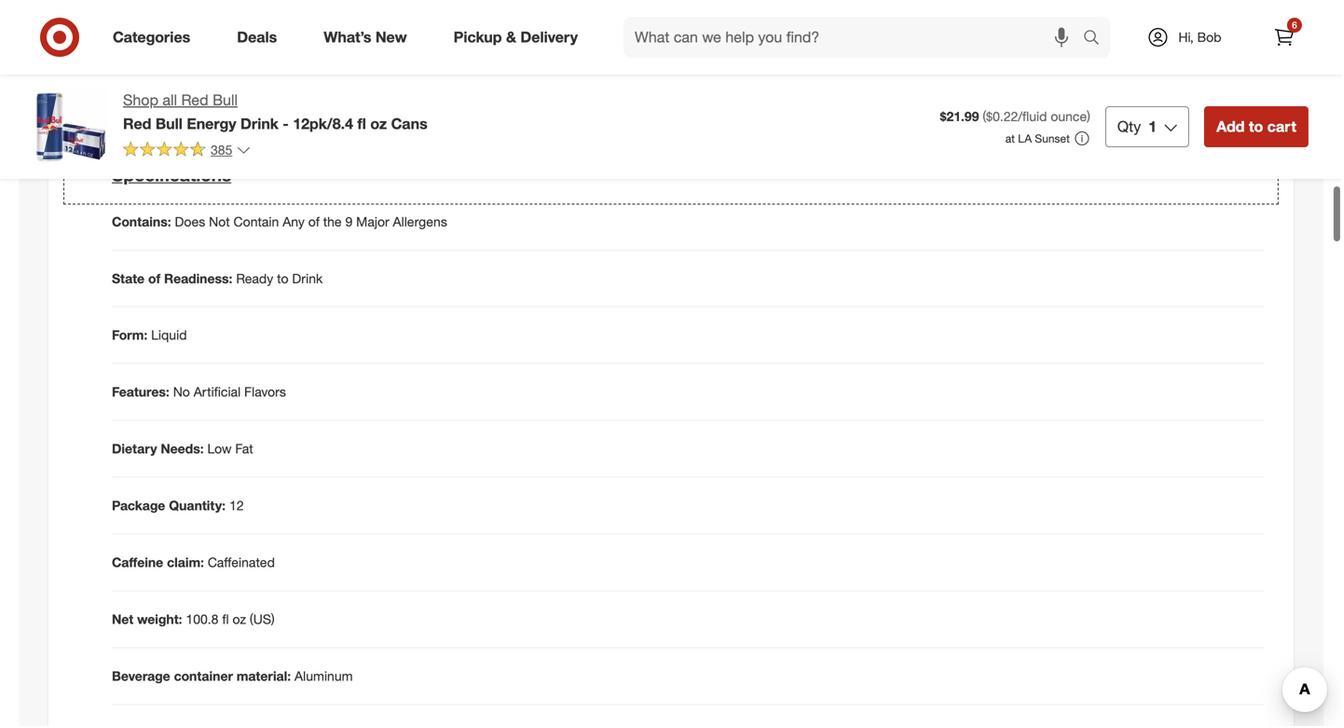 Task type: vqa. For each thing, say whether or not it's contained in the screenshot.


Task type: describe. For each thing, give the bounding box(es) containing it.
aluminum
[[295, 668, 353, 684]]

ounce
[[1051, 108, 1087, 125]]

53%
[[620, 25, 651, 43]]

values
[[270, 81, 314, 99]]

(us)
[[250, 611, 275, 628]]

at la sunset
[[1006, 131, 1070, 145]]

form:
[[112, 327, 147, 343]]

qty
[[1118, 117, 1141, 136]]

does
[[175, 213, 205, 230]]

$21.99 ( $0.22 /fluid ounce )
[[940, 108, 1091, 125]]

package
[[112, 497, 165, 514]]

search
[[1075, 30, 1120, 48]]

385 link
[[123, 141, 251, 162]]

specifications button
[[63, 145, 1279, 205]]

what's new
[[324, 28, 407, 46]]

26
[[230, 25, 247, 43]]

deals
[[237, 28, 277, 46]]

fat
[[235, 441, 253, 457]]

1 vertical spatial fl
[[222, 611, 229, 628]]

calorie
[[463, 81, 508, 99]]

shop
[[123, 91, 158, 109]]

6
[[1292, 19, 1297, 31]]

add to cart
[[1217, 117, 1297, 136]]

features:
[[112, 384, 169, 400]]

contains:
[[112, 213, 171, 230]]

1 vertical spatial of
[[308, 213, 320, 230]]

added
[[126, 25, 172, 43]]

dietary needs: low fat
[[112, 441, 253, 457]]

based
[[343, 81, 384, 99]]

sugars
[[176, 25, 226, 43]]

oz inside shop all red bull red bull energy drink - 12pk/8.4 fl oz cans
[[370, 115, 387, 133]]

12pk/8.4
[[293, 115, 353, 133]]

(
[[983, 108, 986, 125]]

diet.
[[512, 81, 541, 99]]

categories
[[113, 28, 190, 46]]

cans
[[391, 115, 428, 133]]

dietary
[[112, 441, 157, 457]]

pickup
[[454, 28, 502, 46]]

1 vertical spatial grm
[[189, 58, 216, 77]]

0 horizontal spatial to
[[277, 270, 288, 286]]

385
[[211, 142, 232, 158]]

not
[[209, 213, 230, 230]]

sunset
[[1035, 131, 1070, 145]]

fl inside shop all red bull red bull energy drink - 12pk/8.4 fl oz cans
[[357, 115, 366, 133]]

$21.99
[[940, 108, 979, 125]]

are
[[318, 81, 339, 99]]

cart
[[1267, 117, 1297, 136]]

delivery
[[521, 28, 578, 46]]

artificial
[[194, 384, 241, 400]]

all
[[163, 91, 177, 109]]

what's new link
[[308, 17, 430, 58]]

1 horizontal spatial drink
[[292, 270, 323, 286]]

beverage container material: aluminum
[[112, 668, 353, 684]]

100.8
[[186, 611, 219, 628]]

9
[[345, 213, 353, 230]]

protein
[[126, 58, 177, 77]]

container
[[174, 668, 233, 684]]

any
[[283, 213, 305, 230]]

package quantity: 12
[[112, 497, 244, 514]]

deals link
[[221, 17, 300, 58]]

state of readiness: ready to drink
[[112, 270, 323, 286]]

added sugars 26 grm
[[126, 25, 273, 43]]

*
[[127, 81, 132, 99]]



Task type: locate. For each thing, give the bounding box(es) containing it.
la
[[1018, 131, 1032, 145]]

qty 1
[[1118, 117, 1157, 136]]

&
[[506, 28, 516, 46]]

weight:
[[137, 611, 182, 628]]

1 horizontal spatial red
[[181, 91, 208, 109]]

shop all red bull red bull energy drink - 12pk/8.4 fl oz cans
[[123, 91, 428, 133]]

1 vertical spatial red
[[123, 115, 151, 133]]

grm down the sugars in the top of the page
[[189, 58, 216, 77]]

state
[[112, 270, 145, 286]]

material:
[[237, 668, 291, 684]]

to right add
[[1249, 117, 1263, 136]]

1 horizontal spatial oz
[[370, 115, 387, 133]]

percentage
[[136, 81, 213, 99]]

contain
[[234, 213, 279, 230]]

specifications
[[112, 164, 231, 185]]

* percentage of daily values are based on a 2,000 calorie diet.
[[127, 81, 541, 99]]

fl down based on the left top
[[357, 115, 366, 133]]

low
[[207, 441, 232, 457]]

needs:
[[161, 441, 204, 457]]

0 horizontal spatial grm
[[189, 58, 216, 77]]

of left daily
[[217, 81, 230, 99]]

caffeine
[[112, 554, 163, 571]]

add to cart button
[[1204, 106, 1309, 147]]

1 vertical spatial to
[[277, 270, 288, 286]]

6 link
[[1264, 17, 1305, 58]]

a
[[410, 81, 418, 99]]

to
[[1249, 117, 1263, 136], [277, 270, 288, 286]]

quantity:
[[169, 497, 226, 514]]

0 vertical spatial grm
[[247, 25, 273, 43]]

1
[[1149, 117, 1157, 136]]

0 vertical spatial fl
[[357, 115, 366, 133]]

new
[[376, 28, 407, 46]]

allergens
[[393, 213, 447, 230]]

0 vertical spatial red
[[181, 91, 208, 109]]

ready
[[236, 270, 273, 286]]

search button
[[1075, 17, 1120, 62]]

0 horizontal spatial red
[[123, 115, 151, 133]]

contains: does not contain any of the 9 major allergens
[[112, 213, 447, 230]]

1 horizontal spatial grm
[[247, 25, 273, 43]]

red right all in the left of the page
[[181, 91, 208, 109]]

caffeinated
[[208, 554, 275, 571]]

What can we help you find? suggestions appear below search field
[[624, 17, 1088, 58]]

of left the
[[308, 213, 320, 230]]

major
[[356, 213, 389, 230]]

on
[[389, 81, 405, 99]]

energy
[[187, 115, 236, 133]]

0 vertical spatial to
[[1249, 117, 1263, 136]]

claim:
[[167, 554, 204, 571]]

1 vertical spatial bull
[[156, 115, 183, 133]]

to inside button
[[1249, 117, 1263, 136]]

bull up energy
[[213, 91, 238, 109]]

1 horizontal spatial fl
[[357, 115, 366, 133]]

0 vertical spatial drink
[[241, 115, 279, 133]]

image of red bull energy drink - 12pk/8.4 fl oz cans image
[[34, 89, 108, 164]]

0%
[[628, 58, 651, 77]]

the
[[323, 213, 342, 230]]

to right ready
[[277, 270, 288, 286]]

1 vertical spatial drink
[[292, 270, 323, 286]]

grm up daily
[[247, 25, 273, 43]]

/fluid
[[1018, 108, 1047, 125]]

0 vertical spatial of
[[217, 81, 230, 99]]

-
[[283, 115, 289, 133]]

0 horizontal spatial drink
[[241, 115, 279, 133]]

0
[[181, 58, 189, 77]]

pickup & delivery
[[454, 28, 578, 46]]

no
[[173, 384, 190, 400]]

drink left -
[[241, 115, 279, 133]]

2,000
[[422, 81, 459, 99]]

2 horizontal spatial of
[[308, 213, 320, 230]]

0 horizontal spatial of
[[148, 270, 160, 286]]

hi, bob
[[1179, 29, 1222, 45]]

at
[[1006, 131, 1015, 145]]

hi,
[[1179, 29, 1194, 45]]

readiness:
[[164, 270, 233, 286]]

bob
[[1197, 29, 1222, 45]]

net
[[112, 611, 133, 628]]

drink
[[241, 115, 279, 133], [292, 270, 323, 286]]

2 vertical spatial of
[[148, 270, 160, 286]]

of right state
[[148, 270, 160, 286]]

beverage
[[112, 668, 170, 684]]

0 horizontal spatial bull
[[156, 115, 183, 133]]

1 vertical spatial oz
[[233, 611, 246, 628]]

pickup & delivery link
[[438, 17, 601, 58]]

0 horizontal spatial fl
[[222, 611, 229, 628]]

categories link
[[97, 17, 214, 58]]

fl right the 100.8 on the bottom left
[[222, 611, 229, 628]]

red down shop
[[123, 115, 151, 133]]

12
[[229, 497, 244, 514]]

net weight: 100.8 fl oz (us)
[[112, 611, 275, 628]]

oz left (us)
[[233, 611, 246, 628]]

flavors
[[244, 384, 286, 400]]

1 horizontal spatial bull
[[213, 91, 238, 109]]

bull down all in the left of the page
[[156, 115, 183, 133]]

daily
[[234, 81, 266, 99]]

$0.22
[[986, 108, 1018, 125]]

0 vertical spatial oz
[[370, 115, 387, 133]]

grm
[[247, 25, 273, 43], [189, 58, 216, 77]]

add
[[1217, 117, 1245, 136]]

0 horizontal spatial oz
[[233, 611, 246, 628]]

caffeine claim: caffeinated
[[112, 554, 275, 571]]

of
[[217, 81, 230, 99], [308, 213, 320, 230], [148, 270, 160, 286]]

1 horizontal spatial of
[[217, 81, 230, 99]]

drink right ready
[[292, 270, 323, 286]]

red
[[181, 91, 208, 109], [123, 115, 151, 133]]

1 horizontal spatial to
[[1249, 117, 1263, 136]]

protein 0 grm
[[126, 58, 216, 77]]

form: liquid
[[112, 327, 187, 343]]

liquid
[[151, 327, 187, 343]]

features: no artificial flavors
[[112, 384, 286, 400]]

oz
[[370, 115, 387, 133], [233, 611, 246, 628]]

0 vertical spatial bull
[[213, 91, 238, 109]]

oz left cans
[[370, 115, 387, 133]]

what's
[[324, 28, 371, 46]]

drink inside shop all red bull red bull energy drink - 12pk/8.4 fl oz cans
[[241, 115, 279, 133]]



